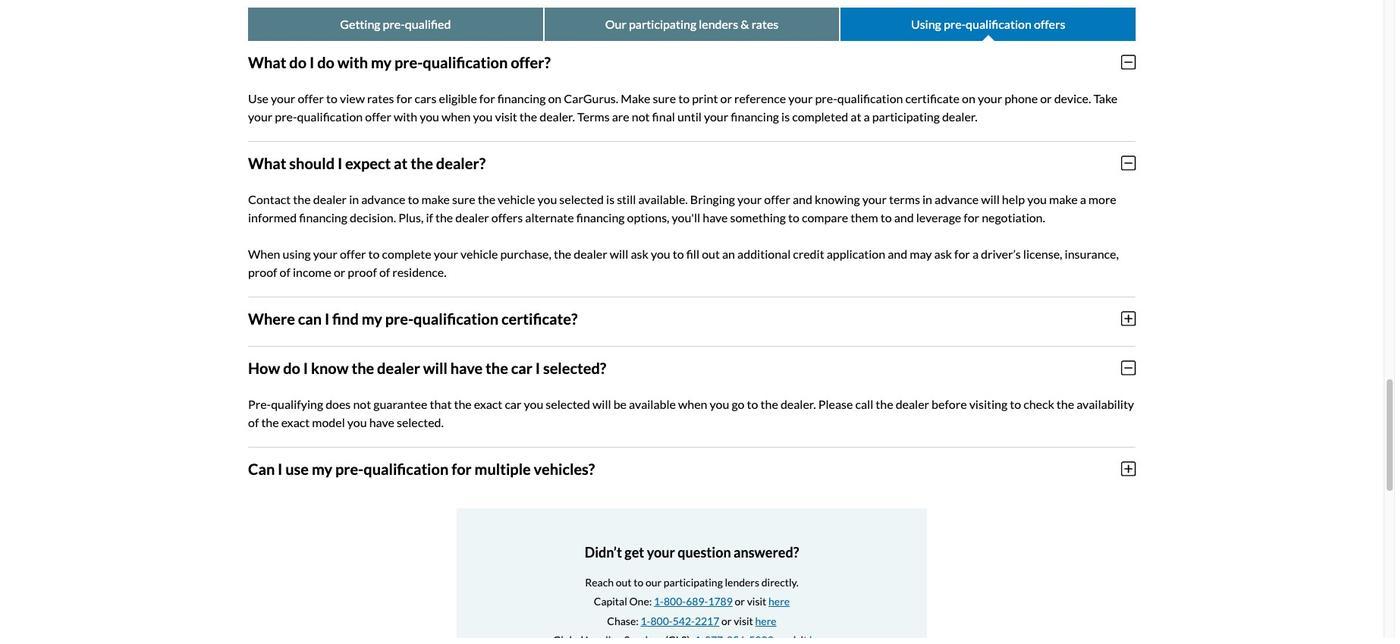 Task type: vqa. For each thing, say whether or not it's contained in the screenshot.
$32,570 the V
no



Task type: describe. For each thing, give the bounding box(es) containing it.
pre- inside the where can i find my pre-qualification certificate? button
[[385, 309, 414, 327]]

residence.
[[392, 264, 447, 279]]

to right 'go'
[[747, 396, 758, 411]]

the down pre-
[[261, 415, 279, 429]]

participating inside button
[[629, 16, 697, 31]]

are
[[612, 109, 629, 123]]

getting pre-qualified
[[340, 16, 451, 31]]

didn't get your question answered?
[[585, 544, 799, 560]]

negotiation.
[[982, 210, 1045, 224]]

participating inside reach out to our participating lenders directly. capital one: 1-800-689-1789 or visit here chase: 1-800-542-2217 or visit here
[[664, 576, 723, 589]]

you up the alternate
[[538, 192, 557, 206]]

your up income
[[313, 246, 338, 261]]

offer?
[[511, 53, 551, 71]]

pre- inside getting pre-qualified button
[[383, 16, 405, 31]]

offer up expect
[[365, 109, 391, 123]]

to up until
[[678, 91, 690, 105]]

to left the 'complete'
[[368, 246, 380, 261]]

dealer. inside pre-qualifying does not guarantee that the exact car you selected will be available when you go to the dealer. please call the dealer before visiting to check the availability of the exact model you have selected.
[[781, 396, 816, 411]]

check
[[1024, 396, 1054, 411]]

qualification inside dropdown button
[[423, 53, 508, 71]]

qualification inside 'button'
[[364, 459, 449, 478]]

car inside pre-qualifying does not guarantee that the exact car you selected will be available when you go to the dealer. please call the dealer before visiting to check the availability of the exact model you have selected.
[[505, 396, 522, 411]]

you right help
[[1027, 192, 1047, 206]]

getting pre-qualified button
[[248, 7, 543, 41]]

help
[[1002, 192, 1025, 206]]

689-
[[686, 595, 708, 608]]

a inside use your offer to view rates for cars eligible for financing on cargurus. make sure to print or reference your pre-qualification certificate on your phone or device. take your pre-qualification offer with you when you visit the dealer. terms are not final until your financing is completed at a participating dealer.
[[864, 109, 870, 123]]

getting
[[340, 16, 380, 31]]

do for know
[[283, 359, 300, 377]]

to up plus,
[[408, 192, 419, 206]]

1 horizontal spatial 1-
[[654, 595, 664, 608]]

2 in from the left
[[923, 192, 932, 206]]

can i use my pre-qualification for multiple vehicles?
[[248, 459, 595, 478]]

your up residence.
[[434, 246, 458, 261]]

what should i expect at the dealer? button
[[248, 142, 1136, 184]]

should
[[289, 154, 335, 172]]

out inside reach out to our participating lenders directly. capital one: 1-800-689-1789 or visit here chase: 1-800-542-2217 or visit here
[[616, 576, 632, 589]]

your up something
[[737, 192, 762, 206]]

your left phone on the right of page
[[978, 91, 1002, 105]]

vehicles?
[[534, 459, 595, 478]]

or right 'print'
[[720, 91, 732, 105]]

offers inside contact the dealer in advance to make sure the vehicle you selected is still available. bringing your offer and knowing your terms in advance will help you make a more informed financing decision. plus, if the dealer offers alternate financing options, you'll have something to compare them to and leverage for negotiation.
[[491, 210, 523, 224]]

model
[[312, 415, 345, 429]]

final
[[652, 109, 675, 123]]

the right call
[[876, 396, 893, 411]]

1 make from the left
[[421, 192, 450, 206]]

didn't
[[585, 544, 622, 560]]

cars
[[415, 91, 437, 105]]

what do i do with my pre-qualification offer? button
[[248, 41, 1136, 83]]

complete
[[382, 246, 431, 261]]

financing down reference
[[731, 109, 779, 123]]

what do i do with my pre-qualification offer?
[[248, 53, 551, 71]]

you left 'go'
[[710, 396, 729, 411]]

reach
[[585, 576, 614, 589]]

qualification up how do i know the dealer will have the car i selected?
[[414, 309, 499, 327]]

1 proof from the left
[[248, 264, 277, 279]]

available.
[[638, 192, 688, 206]]

purchase,
[[500, 246, 551, 261]]

alternate
[[525, 210, 574, 224]]

your up them
[[862, 192, 887, 206]]

them
[[851, 210, 878, 224]]

selected.
[[397, 415, 444, 429]]

with inside use your offer to view rates for cars eligible for financing on cargurus. make sure to print or reference your pre-qualification certificate on your phone or device. take your pre-qualification offer with you when you visit the dealer. terms are not final until your financing is completed at a participating dealer.
[[394, 109, 417, 123]]

a inside when using your offer to complete your vehicle purchase, the dealer will ask you to fill out an additional credit application and may ask for a driver's license, insurance, proof of income or proof of residence.
[[973, 246, 979, 261]]

you'll
[[672, 210, 700, 224]]

is inside contact the dealer in advance to make sure the vehicle you selected is still available. bringing your offer and knowing your terms in advance will help you make a more informed financing decision. plus, if the dealer offers alternate financing options, you'll have something to compare them to and leverage for negotiation.
[[606, 192, 615, 206]]

financing down offer?
[[497, 91, 546, 105]]

our
[[605, 16, 627, 31]]

dealer inside pre-qualifying does not guarantee that the exact car you selected will be available when you go to the dealer. please call the dealer before visiting to check the availability of the exact model you have selected.
[[896, 396, 929, 411]]

do for do
[[289, 53, 307, 71]]

to left view
[[326, 91, 338, 105]]

your up completed
[[788, 91, 813, 105]]

dealer?
[[436, 154, 486, 172]]

eligible
[[439, 91, 477, 105]]

using
[[283, 246, 311, 261]]

use your offer to view rates for cars eligible for financing on cargurus. make sure to print or reference your pre-qualification certificate on your phone or device. take your pre-qualification offer with you when you visit the dealer. terms are not final until your financing is completed at a participating dealer.
[[248, 91, 1118, 123]]

2217
[[695, 614, 720, 627]]

call
[[855, 396, 873, 411]]

the right if on the top left
[[435, 210, 453, 224]]

not inside pre-qualifying does not guarantee that the exact car you selected will be available when you go to the dealer. please call the dealer before visiting to check the availability of the exact model you have selected.
[[353, 396, 371, 411]]

have inside pre-qualifying does not guarantee that the exact car you selected will be available when you go to the dealer. please call the dealer before visiting to check the availability of the exact model you have selected.
[[369, 415, 394, 429]]

you down the does
[[347, 415, 367, 429]]

1 vertical spatial visit
[[747, 595, 767, 608]]

bringing
[[690, 192, 735, 206]]

here link for 1-800-542-2217
[[755, 614, 777, 627]]

what for what should i expect at the dealer?
[[248, 154, 286, 172]]

can
[[298, 309, 322, 327]]

plus square image for where can i find my pre-qualification certificate?
[[1121, 310, 1136, 327]]

to left fill
[[673, 246, 684, 261]]

i for find
[[325, 309, 329, 327]]

the down certificate?
[[486, 359, 508, 377]]

where can i find my pre-qualification certificate? button
[[248, 297, 1136, 340]]

offer left view
[[298, 91, 324, 105]]

chase:
[[607, 614, 639, 627]]

using pre-qualification offers button
[[841, 7, 1136, 41]]

0 horizontal spatial dealer.
[[540, 109, 575, 123]]

car inside 'dropdown button'
[[511, 359, 533, 377]]

or right 2217 at the bottom of page
[[722, 614, 732, 627]]

more
[[1089, 192, 1117, 206]]

multiple
[[475, 459, 531, 478]]

2 make from the left
[[1049, 192, 1078, 206]]

additional
[[737, 246, 791, 261]]

where can i find my pre-qualification certificate?
[[248, 309, 578, 327]]

will inside pre-qualifying does not guarantee that the exact car you selected will be available when you go to the dealer. please call the dealer before visiting to check the availability of the exact model you have selected.
[[593, 396, 611, 411]]

1 ask from the left
[[631, 246, 649, 261]]

pre-qualifying does not guarantee that the exact car you selected will be available when you go to the dealer. please call the dealer before visiting to check the availability of the exact model you have selected.
[[248, 396, 1134, 429]]

at inside use your offer to view rates for cars eligible for financing on cargurus. make sure to print or reference your pre-qualification certificate on your phone or device. take your pre-qualification offer with you when you visit the dealer. terms are not final until your financing is completed at a participating dealer.
[[851, 109, 861, 123]]

the inside what should i expect at the dealer? dropdown button
[[411, 154, 433, 172]]

for left cars
[[396, 91, 412, 105]]

how
[[248, 359, 280, 377]]

i inside can i use my pre-qualification for multiple vehicles? 'button'
[[278, 459, 283, 478]]

pre- up completed
[[815, 91, 837, 105]]

of for your
[[280, 264, 290, 279]]

income
[[293, 264, 331, 279]]

dealer inside when using your offer to complete your vehicle purchase, the dealer will ask you to fill out an additional credit application and may ask for a driver's license, insurance, proof of income or proof of residence.
[[574, 246, 607, 261]]

i for expect
[[338, 154, 342, 172]]

the right 'go'
[[761, 396, 778, 411]]

before
[[932, 396, 967, 411]]

completed
[[792, 109, 848, 123]]

1 vertical spatial 800-
[[651, 614, 673, 627]]

cargurus.
[[564, 91, 618, 105]]

question
[[678, 544, 731, 560]]

financing up using
[[299, 210, 347, 224]]

frequently asked questions tab list
[[248, 7, 1136, 41]]

my inside the what do i do with my pre-qualification offer? dropdown button
[[371, 53, 392, 71]]

sure inside contact the dealer in advance to make sure the vehicle you selected is still available. bringing your offer and knowing your terms in advance will help you make a more informed financing decision. plus, if the dealer offers alternate financing options, you'll have something to compare them to and leverage for negotiation.
[[452, 192, 475, 206]]

contact
[[248, 192, 291, 206]]

your down 'print'
[[704, 109, 728, 123]]

capital
[[594, 595, 627, 608]]

the right check at the bottom of page
[[1057, 396, 1074, 411]]

directly.
[[762, 576, 799, 589]]

using pre-qualification offers
[[911, 16, 1065, 31]]

dealer down the should
[[313, 192, 347, 206]]

offer inside contact the dealer in advance to make sure the vehicle you selected is still available. bringing your offer and knowing your terms in advance will help you make a more informed financing decision. plus, if the dealer offers alternate financing options, you'll have something to compare them to and leverage for negotiation.
[[764, 192, 790, 206]]

our participating lenders & rates
[[605, 16, 779, 31]]

the inside use your offer to view rates for cars eligible for financing on cargurus. make sure to print or reference your pre-qualification certificate on your phone or device. take your pre-qualification offer with you when you visit the dealer. terms are not final until your financing is completed at a participating dealer.
[[520, 109, 537, 123]]

the right the know
[[352, 359, 374, 377]]

credit
[[793, 246, 824, 261]]

get
[[625, 544, 644, 560]]

your right get
[[647, 544, 675, 560]]

0 vertical spatial exact
[[474, 396, 502, 411]]

when inside use your offer to view rates for cars eligible for financing on cargurus. make sure to print or reference your pre-qualification certificate on your phone or device. take your pre-qualification offer with you when you visit the dealer. terms are not final until your financing is completed at a participating dealer.
[[442, 109, 471, 123]]

and inside when using your offer to complete your vehicle purchase, the dealer will ask you to fill out an additional credit application and may ask for a driver's license, insurance, proof of income or proof of residence.
[[888, 246, 908, 261]]

qualification down view
[[297, 109, 363, 123]]

vehicle inside contact the dealer in advance to make sure the vehicle you selected is still available. bringing your offer and knowing your terms in advance will help you make a more informed financing decision. plus, if the dealer offers alternate financing options, you'll have something to compare them to and leverage for negotiation.
[[498, 192, 535, 206]]

you down eligible
[[473, 109, 493, 123]]

&
[[741, 16, 749, 31]]

or inside when using your offer to complete your vehicle purchase, the dealer will ask you to fill out an additional credit application and may ask for a driver's license, insurance, proof of income or proof of residence.
[[334, 264, 345, 279]]

0 vertical spatial and
[[793, 192, 812, 206]]

reference
[[734, 91, 786, 105]]

qualifying
[[271, 396, 323, 411]]



Task type: locate. For each thing, give the bounding box(es) containing it.
0 vertical spatial minus square image
[[1121, 54, 1136, 70]]

if
[[426, 210, 433, 224]]

0 horizontal spatial of
[[248, 415, 259, 429]]

plus square image for can i use my pre-qualification for multiple vehicles?
[[1121, 460, 1136, 477]]

the right "contact"
[[293, 192, 311, 206]]

1 in from the left
[[349, 192, 359, 206]]

to left compare at the top
[[788, 210, 800, 224]]

i inside the what do i do with my pre-qualification offer? dropdown button
[[310, 53, 314, 71]]

will inside contact the dealer in advance to make sure the vehicle you selected is still available. bringing your offer and knowing your terms in advance will help you make a more informed financing decision. plus, if the dealer offers alternate financing options, you'll have something to compare them to and leverage for negotiation.
[[981, 192, 1000, 206]]

2 vertical spatial and
[[888, 246, 908, 261]]

informed
[[248, 210, 297, 224]]

and down terms
[[894, 210, 914, 224]]

1 vertical spatial is
[[606, 192, 615, 206]]

one:
[[629, 595, 652, 608]]

at inside dropdown button
[[394, 154, 408, 172]]

how do i know the dealer will have the car i selected? button
[[248, 346, 1136, 389]]

still
[[617, 192, 636, 206]]

offer inside when using your offer to complete your vehicle purchase, the dealer will ask you to fill out an additional credit application and may ask for a driver's license, insurance, proof of income or proof of residence.
[[340, 246, 366, 261]]

financing down still
[[576, 210, 625, 224]]

vehicle up the alternate
[[498, 192, 535, 206]]

0 vertical spatial sure
[[653, 91, 676, 105]]

our participating lenders & rates button
[[544, 7, 839, 41]]

where
[[248, 309, 295, 327]]

1 vertical spatial lenders
[[725, 576, 760, 589]]

will up that
[[423, 359, 448, 377]]

0 horizontal spatial in
[[349, 192, 359, 206]]

2 advance from the left
[[935, 192, 979, 206]]

decision.
[[350, 210, 396, 224]]

selected up the alternate
[[559, 192, 604, 206]]

a inside contact the dealer in advance to make sure the vehicle you selected is still available. bringing your offer and knowing your terms in advance will help you make a more informed financing decision. plus, if the dealer offers alternate financing options, you'll have something to compare them to and leverage for negotiation.
[[1080, 192, 1086, 206]]

or right 1789
[[735, 595, 745, 608]]

to inside reach out to our participating lenders directly. capital one: 1-800-689-1789 or visit here chase: 1-800-542-2217 or visit here
[[634, 576, 644, 589]]

of down pre-
[[248, 415, 259, 429]]

your right use
[[271, 91, 295, 105]]

2 vertical spatial have
[[369, 415, 394, 429]]

advance up the leverage
[[935, 192, 979, 206]]

1 horizontal spatial with
[[394, 109, 417, 123]]

lenders inside our participating lenders & rates button
[[699, 16, 738, 31]]

your down use
[[248, 109, 273, 123]]

using pre-qualification offers tab panel
[[248, 41, 1136, 496]]

with inside dropdown button
[[337, 53, 368, 71]]

what inside the what do i do with my pre-qualification offer? dropdown button
[[248, 53, 286, 71]]

an
[[722, 246, 735, 261]]

plus square image inside can i use my pre-qualification for multiple vehicles? 'button'
[[1121, 460, 1136, 477]]

at right completed
[[851, 109, 861, 123]]

of
[[280, 264, 290, 279], [379, 264, 390, 279], [248, 415, 259, 429]]

here
[[769, 595, 790, 608], [755, 614, 777, 627]]

qualification inside frequently asked questions tab list
[[966, 16, 1032, 31]]

1 horizontal spatial make
[[1049, 192, 1078, 206]]

the
[[520, 109, 537, 123], [411, 154, 433, 172], [293, 192, 311, 206], [478, 192, 495, 206], [435, 210, 453, 224], [554, 246, 571, 261], [352, 359, 374, 377], [486, 359, 508, 377], [454, 396, 472, 411], [761, 396, 778, 411], [876, 396, 893, 411], [1057, 396, 1074, 411], [261, 415, 279, 429]]

contact the dealer in advance to make sure the vehicle you selected is still available. bringing your offer and knowing your terms in advance will help you make a more informed financing decision. plus, if the dealer offers alternate financing options, you'll have something to compare them to and leverage for negotiation.
[[248, 192, 1117, 224]]

for right eligible
[[479, 91, 495, 105]]

1 horizontal spatial dealer.
[[781, 396, 816, 411]]

is left still
[[606, 192, 615, 206]]

for left multiple
[[452, 459, 472, 478]]

1 vertical spatial have
[[450, 359, 483, 377]]

that
[[430, 396, 452, 411]]

selected?
[[543, 359, 606, 377]]

rates inside button
[[752, 16, 779, 31]]

have up that
[[450, 359, 483, 377]]

0 horizontal spatial not
[[353, 396, 371, 411]]

will left be
[[593, 396, 611, 411]]

you inside when using your offer to complete your vehicle purchase, the dealer will ask you to fill out an additional credit application and may ask for a driver's license, insurance, proof of income or proof of residence.
[[651, 246, 670, 261]]

to
[[326, 91, 338, 105], [678, 91, 690, 105], [408, 192, 419, 206], [788, 210, 800, 224], [881, 210, 892, 224], [368, 246, 380, 261], [673, 246, 684, 261], [747, 396, 758, 411], [1010, 396, 1021, 411], [634, 576, 644, 589]]

2 horizontal spatial dealer.
[[942, 109, 978, 123]]

a left driver's
[[973, 246, 979, 261]]

vehicle
[[498, 192, 535, 206], [461, 246, 498, 261]]

1 horizontal spatial ask
[[934, 246, 952, 261]]

0 vertical spatial plus square image
[[1121, 310, 1136, 327]]

when using your offer to complete your vehicle purchase, the dealer will ask you to fill out an additional credit application and may ask for a driver's license, insurance, proof of income or proof of residence.
[[248, 246, 1119, 279]]

the down "dealer?"
[[478, 192, 495, 206]]

offers inside button
[[1034, 16, 1065, 31]]

0 vertical spatial lenders
[[699, 16, 738, 31]]

driver's
[[981, 246, 1021, 261]]

0 vertical spatial with
[[337, 53, 368, 71]]

for
[[396, 91, 412, 105], [479, 91, 495, 105], [964, 210, 979, 224], [954, 246, 970, 261], [452, 459, 472, 478]]

0 horizontal spatial with
[[337, 53, 368, 71]]

0 horizontal spatial when
[[442, 109, 471, 123]]

will
[[981, 192, 1000, 206], [610, 246, 628, 261], [423, 359, 448, 377], [593, 396, 611, 411]]

does
[[326, 396, 351, 411]]

with
[[337, 53, 368, 71], [394, 109, 417, 123]]

participating up 1-800-689-1789 link
[[664, 576, 723, 589]]

0 vertical spatial rates
[[752, 16, 779, 31]]

0 horizontal spatial make
[[421, 192, 450, 206]]

1 horizontal spatial a
[[973, 246, 979, 261]]

2 vertical spatial a
[[973, 246, 979, 261]]

my inside the where can i find my pre-qualification certificate? button
[[362, 309, 382, 327]]

0 vertical spatial out
[[702, 246, 720, 261]]

0 horizontal spatial exact
[[281, 415, 310, 429]]

dealer left before
[[896, 396, 929, 411]]

out left an
[[702, 246, 720, 261]]

out
[[702, 246, 720, 261], [616, 576, 632, 589]]

you down cars
[[420, 109, 439, 123]]

0 vertical spatial car
[[511, 359, 533, 377]]

not right the does
[[353, 396, 371, 411]]

insurance,
[[1065, 246, 1119, 261]]

2 vertical spatial my
[[312, 459, 332, 478]]

have down guarantee
[[369, 415, 394, 429]]

exact right that
[[474, 396, 502, 411]]

my right find
[[362, 309, 382, 327]]

ask
[[631, 246, 649, 261], [934, 246, 952, 261]]

1 on from the left
[[548, 91, 562, 105]]

at right expect
[[394, 154, 408, 172]]

0 vertical spatial not
[[632, 109, 650, 123]]

i
[[310, 53, 314, 71], [338, 154, 342, 172], [325, 309, 329, 327], [303, 359, 308, 377], [535, 359, 540, 377], [278, 459, 283, 478]]

do inside 'dropdown button'
[[283, 359, 300, 377]]

reach out to our participating lenders directly. capital one: 1-800-689-1789 or visit here chase: 1-800-542-2217 or visit here
[[585, 576, 799, 627]]

dealer down the alternate
[[574, 246, 607, 261]]

1 vertical spatial plus square image
[[1121, 460, 1136, 477]]

1 vertical spatial offers
[[491, 210, 523, 224]]

pre-
[[248, 396, 271, 411]]

or right income
[[334, 264, 345, 279]]

for inside when using your offer to complete your vehicle purchase, the dealer will ask you to fill out an additional credit application and may ask for a driver's license, insurance, proof of income or proof of residence.
[[954, 246, 970, 261]]

1 vertical spatial sure
[[452, 192, 475, 206]]

what up use
[[248, 53, 286, 71]]

offer up something
[[764, 192, 790, 206]]

my right use
[[312, 459, 332, 478]]

0 horizontal spatial have
[[369, 415, 394, 429]]

0 horizontal spatial a
[[864, 109, 870, 123]]

participating down "certificate"
[[872, 109, 940, 123]]

0 vertical spatial is
[[781, 109, 790, 123]]

2 ask from the left
[[934, 246, 952, 261]]

of for does
[[248, 415, 259, 429]]

certificate
[[905, 91, 960, 105]]

minus square image inside what should i expect at the dealer? dropdown button
[[1121, 154, 1136, 171]]

plus square image inside the where can i find my pre-qualification certificate? button
[[1121, 310, 1136, 327]]

dealer inside 'dropdown button'
[[377, 359, 420, 377]]

2 what from the top
[[248, 154, 286, 172]]

1 vertical spatial selected
[[546, 396, 590, 411]]

have inside contact the dealer in advance to make sure the vehicle you selected is still available. bringing your offer and knowing your terms in advance will help you make a more informed financing decision. plus, if the dealer offers alternate financing options, you'll have something to compare them to and leverage for negotiation.
[[703, 210, 728, 224]]

0 vertical spatial participating
[[629, 16, 697, 31]]

vehicle inside when using your offer to complete your vehicle purchase, the dealer will ask you to fill out an additional credit application and may ask for a driver's license, insurance, proof of income or proof of residence.
[[461, 246, 498, 261]]

have
[[703, 210, 728, 224], [450, 359, 483, 377], [369, 415, 394, 429]]

1 horizontal spatial in
[[923, 192, 932, 206]]

with up view
[[337, 53, 368, 71]]

sure
[[653, 91, 676, 105], [452, 192, 475, 206]]

will inside when using your offer to complete your vehicle purchase, the dealer will ask you to fill out an additional credit application and may ask for a driver's license, insurance, proof of income or proof of residence.
[[610, 246, 628, 261]]

1 vertical spatial out
[[616, 576, 632, 589]]

application
[[827, 246, 885, 261]]

is
[[781, 109, 790, 123], [606, 192, 615, 206]]

guarantee
[[373, 396, 427, 411]]

1 vertical spatial here
[[755, 614, 777, 627]]

pre- down model
[[335, 459, 364, 478]]

knowing
[[815, 192, 860, 206]]

1 vertical spatial not
[[353, 396, 371, 411]]

0 vertical spatial offers
[[1034, 16, 1065, 31]]

0 horizontal spatial ask
[[631, 246, 649, 261]]

1- right one:
[[654, 595, 664, 608]]

0 vertical spatial 1-
[[654, 595, 664, 608]]

car down certificate?
[[511, 359, 533, 377]]

1 horizontal spatial not
[[632, 109, 650, 123]]

plus,
[[398, 210, 424, 224]]

certificate?
[[501, 309, 578, 327]]

participating inside use your offer to view rates for cars eligible for financing on cargurus. make sure to print or reference your pre-qualification certificate on your phone or device. take your pre-qualification offer with you when you visit the dealer. terms are not final until your financing is completed at a participating dealer.
[[872, 109, 940, 123]]

800- down one:
[[651, 614, 673, 627]]

the down offer?
[[520, 109, 537, 123]]

make left more
[[1049, 192, 1078, 206]]

dealer.
[[540, 109, 575, 123], [942, 109, 978, 123], [781, 396, 816, 411]]

to left check at the bottom of page
[[1010, 396, 1021, 411]]

plus square image
[[1121, 310, 1136, 327], [1121, 460, 1136, 477]]

will inside 'dropdown button'
[[423, 359, 448, 377]]

options,
[[627, 210, 670, 224]]

1 horizontal spatial have
[[450, 359, 483, 377]]

1 vertical spatial participating
[[872, 109, 940, 123]]

selected inside contact the dealer in advance to make sure the vehicle you selected is still available. bringing your offer and knowing your terms in advance will help you make a more informed financing decision. plus, if the dealer offers alternate financing options, you'll have something to compare them to and leverage for negotiation.
[[559, 192, 604, 206]]

know
[[311, 359, 349, 377]]

lenders inside reach out to our participating lenders directly. capital one: 1-800-689-1789 or visit here chase: 1-800-542-2217 or visit here
[[725, 576, 760, 589]]

minus square image for offer?
[[1121, 54, 1136, 70]]

qualified
[[405, 16, 451, 31]]

will down options,
[[610, 246, 628, 261]]

1 horizontal spatial rates
[[752, 16, 779, 31]]

rates right view
[[367, 91, 394, 105]]

1 horizontal spatial proof
[[348, 264, 377, 279]]

or right phone on the right of page
[[1040, 91, 1052, 105]]

2 horizontal spatial of
[[379, 264, 390, 279]]

pre- inside can i use my pre-qualification for multiple vehicles? 'button'
[[335, 459, 364, 478]]

0 horizontal spatial on
[[548, 91, 562, 105]]

1 vertical spatial here link
[[755, 614, 777, 627]]

0 horizontal spatial out
[[616, 576, 632, 589]]

1 horizontal spatial exact
[[474, 396, 502, 411]]

minus square image inside the what do i do with my pre-qualification offer? dropdown button
[[1121, 54, 1136, 70]]

make
[[621, 91, 650, 105]]

542-
[[673, 614, 695, 627]]

and left the may
[[888, 246, 908, 261]]

1 vertical spatial minus square image
[[1121, 154, 1136, 171]]

what should i expect at the dealer?
[[248, 154, 486, 172]]

is inside use your offer to view rates for cars eligible for financing on cargurus. make sure to print or reference your pre-qualification certificate on your phone or device. take your pre-qualification offer with you when you visit the dealer. terms are not final until your financing is completed at a participating dealer.
[[781, 109, 790, 123]]

0 vertical spatial here link
[[769, 595, 790, 608]]

minus square image inside how do i know the dealer will have the car i selected? 'dropdown button'
[[1121, 359, 1136, 376]]

exact down qualifying
[[281, 415, 310, 429]]

rates inside use your offer to view rates for cars eligible for financing on cargurus. make sure to print or reference your pre-qualification certificate on your phone or device. take your pre-qualification offer with you when you visit the dealer. terms are not final until your financing is completed at a participating dealer.
[[367, 91, 394, 105]]

minus square image
[[1121, 54, 1136, 70], [1121, 154, 1136, 171], [1121, 359, 1136, 376]]

1 horizontal spatial out
[[702, 246, 720, 261]]

i inside what should i expect at the dealer? dropdown button
[[338, 154, 342, 172]]

visit inside use your offer to view rates for cars eligible for financing on cargurus. make sure to print or reference your pre-qualification certificate on your phone or device. take your pre-qualification offer with you when you visit the dealer. terms are not final until your financing is completed at a participating dealer.
[[495, 109, 517, 123]]

sure down "dealer?"
[[452, 192, 475, 206]]

ask down options,
[[631, 246, 649, 261]]

1 horizontal spatial on
[[962, 91, 976, 105]]

1 vertical spatial at
[[394, 154, 408, 172]]

when inside pre-qualifying does not guarantee that the exact car you selected will be available when you go to the dealer. please call the dealer before visiting to check the availability of the exact model you have selected.
[[678, 396, 707, 411]]

0 horizontal spatial rates
[[367, 91, 394, 105]]

2 on from the left
[[962, 91, 976, 105]]

i for know
[[303, 359, 308, 377]]

offer down decision.
[[340, 246, 366, 261]]

with down cars
[[394, 109, 417, 123]]

what inside what should i expect at the dealer? dropdown button
[[248, 154, 286, 172]]

car up multiple
[[505, 396, 522, 411]]

use
[[285, 459, 309, 478]]

2 proof from the left
[[348, 264, 377, 279]]

0 vertical spatial selected
[[559, 192, 604, 206]]

of down using
[[280, 264, 290, 279]]

find
[[332, 309, 359, 327]]

1 vertical spatial with
[[394, 109, 417, 123]]

for inside 'button'
[[452, 459, 472, 478]]

for inside contact the dealer in advance to make sure the vehicle you selected is still available. bringing your offer and knowing your terms in advance will help you make a more informed financing decision. plus, if the dealer offers alternate financing options, you'll have something to compare them to and leverage for negotiation.
[[964, 210, 979, 224]]

may
[[910, 246, 932, 261]]

out inside when using your offer to complete your vehicle purchase, the dealer will ask you to fill out an additional credit application and may ask for a driver's license, insurance, proof of income or proof of residence.
[[702, 246, 720, 261]]

2 vertical spatial minus square image
[[1121, 359, 1136, 376]]

1 horizontal spatial sure
[[653, 91, 676, 105]]

qualification up completed
[[837, 91, 903, 105]]

sure inside use your offer to view rates for cars eligible for financing on cargurus. make sure to print or reference your pre-qualification certificate on your phone or device. take your pre-qualification offer with you when you visit the dealer. terms are not final until your financing is completed at a participating dealer.
[[653, 91, 676, 105]]

my
[[371, 53, 392, 71], [362, 309, 382, 327], [312, 459, 332, 478]]

2 horizontal spatial a
[[1080, 192, 1086, 206]]

1 vertical spatial when
[[678, 396, 707, 411]]

2 plus square image from the top
[[1121, 460, 1136, 477]]

be
[[614, 396, 627, 411]]

1 plus square image from the top
[[1121, 310, 1136, 327]]

until
[[677, 109, 702, 123]]

you down selected?
[[524, 396, 543, 411]]

0 vertical spatial have
[[703, 210, 728, 224]]

vehicle left purchase, at top
[[461, 246, 498, 261]]

selected down selected?
[[546, 396, 590, 411]]

dealer. left terms
[[540, 109, 575, 123]]

i inside the where can i find my pre-qualification certificate? button
[[325, 309, 329, 327]]

1 vertical spatial vehicle
[[461, 246, 498, 261]]

1 vertical spatial rates
[[367, 91, 394, 105]]

something
[[730, 210, 786, 224]]

0 horizontal spatial is
[[606, 192, 615, 206]]

advance up decision.
[[361, 192, 405, 206]]

for right the leverage
[[964, 210, 979, 224]]

not down "make" in the top left of the page
[[632, 109, 650, 123]]

in up decision.
[[349, 192, 359, 206]]

0 horizontal spatial 1-
[[641, 614, 651, 627]]

when down how do i know the dealer will have the car i selected? 'dropdown button'
[[678, 396, 707, 411]]

1 what from the top
[[248, 53, 286, 71]]

what
[[248, 53, 286, 71], [248, 154, 286, 172]]

not inside use your offer to view rates for cars eligible for financing on cargurus. make sure to print or reference your pre-qualification certificate on your phone or device. take your pre-qualification offer with you when you visit the dealer. terms are not final until your financing is completed at a participating dealer.
[[632, 109, 650, 123]]

1 advance from the left
[[361, 192, 405, 206]]

2 minus square image from the top
[[1121, 154, 1136, 171]]

to left our
[[634, 576, 644, 589]]

1 horizontal spatial is
[[781, 109, 790, 123]]

answered?
[[734, 544, 799, 560]]

have inside 'dropdown button'
[[450, 359, 483, 377]]

800-
[[664, 595, 686, 608], [651, 614, 673, 627]]

1789
[[708, 595, 733, 608]]

is down reference
[[781, 109, 790, 123]]

take
[[1094, 91, 1118, 105]]

here link for 1-800-689-1789
[[769, 595, 790, 608]]

compare
[[802, 210, 848, 224]]

0 horizontal spatial offers
[[491, 210, 523, 224]]

ask right the may
[[934, 246, 952, 261]]

0 vertical spatial a
[[864, 109, 870, 123]]

a right completed
[[864, 109, 870, 123]]

1 vertical spatial my
[[362, 309, 382, 327]]

how do i know the dealer will have the car i selected?
[[248, 359, 606, 377]]

when
[[248, 246, 280, 261]]

0 vertical spatial vehicle
[[498, 192, 535, 206]]

2 vertical spatial participating
[[664, 576, 723, 589]]

1 vertical spatial a
[[1080, 192, 1086, 206]]

1- down one:
[[641, 614, 651, 627]]

availability
[[1077, 396, 1134, 411]]

visit
[[495, 109, 517, 123], [747, 595, 767, 608], [734, 614, 753, 627]]

0 vertical spatial what
[[248, 53, 286, 71]]

1 vertical spatial what
[[248, 154, 286, 172]]

0 vertical spatial here
[[769, 595, 790, 608]]

fill
[[686, 246, 700, 261]]

0 vertical spatial my
[[371, 53, 392, 71]]

available
[[629, 396, 676, 411]]

terms
[[577, 109, 610, 123]]

lenders up 1789
[[725, 576, 760, 589]]

what for what do i do with my pre-qualification offer?
[[248, 53, 286, 71]]

1 minus square image from the top
[[1121, 54, 1136, 70]]

of inside pre-qualifying does not guarantee that the exact car you selected will be available when you go to the dealer. please call the dealer before visiting to check the availability of the exact model you have selected.
[[248, 415, 259, 429]]

1 horizontal spatial at
[[851, 109, 861, 123]]

dealer right if on the top left
[[455, 210, 489, 224]]

using
[[911, 16, 941, 31]]

0 vertical spatial visit
[[495, 109, 517, 123]]

0 horizontal spatial proof
[[248, 264, 277, 279]]

1 horizontal spatial advance
[[935, 192, 979, 206]]

qualification
[[966, 16, 1032, 31], [423, 53, 508, 71], [837, 91, 903, 105], [297, 109, 363, 123], [414, 309, 499, 327], [364, 459, 449, 478]]

1 vertical spatial and
[[894, 210, 914, 224]]

pre- up the should
[[275, 109, 297, 123]]

pre- inside the what do i do with my pre-qualification offer? dropdown button
[[395, 53, 423, 71]]

use
[[248, 91, 269, 105]]

out up capital
[[616, 576, 632, 589]]

can i use my pre-qualification for multiple vehicles? button
[[248, 447, 1136, 490]]

exact
[[474, 396, 502, 411], [281, 415, 310, 429]]

the right purchase, at top
[[554, 246, 571, 261]]

3 minus square image from the top
[[1121, 359, 1136, 376]]

i for do
[[310, 53, 314, 71]]

0 vertical spatial 800-
[[664, 595, 686, 608]]

visiting
[[969, 396, 1008, 411]]

2 vertical spatial visit
[[734, 614, 753, 627]]

expect
[[345, 154, 391, 172]]

1 vertical spatial exact
[[281, 415, 310, 429]]

the left "dealer?"
[[411, 154, 433, 172]]

what up "contact"
[[248, 154, 286, 172]]

selected inside pre-qualifying does not guarantee that the exact car you selected will be available when you go to the dealer. please call the dealer before visiting to check the availability of the exact model you have selected.
[[546, 396, 590, 411]]

of down the 'complete'
[[379, 264, 390, 279]]

car
[[511, 359, 533, 377], [505, 396, 522, 411]]

0 horizontal spatial advance
[[361, 192, 405, 206]]

1 horizontal spatial of
[[280, 264, 290, 279]]

here link
[[769, 595, 790, 608], [755, 614, 777, 627]]

to right them
[[881, 210, 892, 224]]

visit right 2217 at the bottom of page
[[734, 614, 753, 627]]

go
[[732, 396, 745, 411]]

the inside when using your offer to complete your vehicle purchase, the dealer will ask you to fill out an additional credit application and may ask for a driver's license, insurance, proof of income or proof of residence.
[[554, 246, 571, 261]]

the right that
[[454, 396, 472, 411]]

minus square image for the
[[1121, 359, 1136, 376]]

1 horizontal spatial when
[[678, 396, 707, 411]]

0 vertical spatial at
[[851, 109, 861, 123]]

you left fill
[[651, 246, 670, 261]]

dealer up guarantee
[[377, 359, 420, 377]]

1 vertical spatial car
[[505, 396, 522, 411]]

my inside can i use my pre-qualification for multiple vehicles? 'button'
[[312, 459, 332, 478]]

make
[[421, 192, 450, 206], [1049, 192, 1078, 206]]

0 vertical spatial when
[[442, 109, 471, 123]]

pre- inside using pre-qualification offers button
[[944, 16, 966, 31]]

and
[[793, 192, 812, 206], [894, 210, 914, 224], [888, 246, 908, 261]]

pre- right getting
[[383, 16, 405, 31]]



